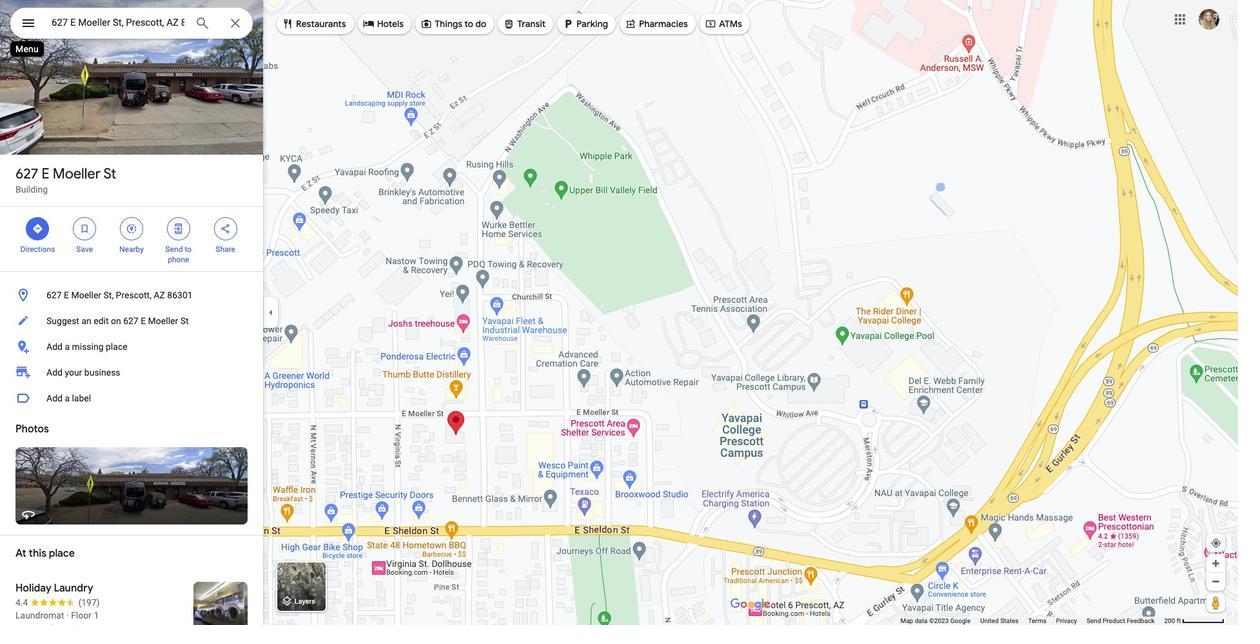 Task type: vqa. For each thing, say whether or not it's contained in the screenshot.


Task type: describe. For each thing, give the bounding box(es) containing it.
ft
[[1177, 618, 1182, 625]]

add a label
[[46, 394, 91, 404]]

200
[[1165, 618, 1176, 625]]


[[421, 17, 432, 31]]

send to phone
[[166, 245, 192, 265]]

2 vertical spatial e
[[141, 316, 146, 326]]

actions for 627 e moeller st region
[[0, 207, 263, 272]]

an
[[82, 316, 91, 326]]

hotels
[[377, 18, 404, 30]]

add your business link
[[0, 360, 263, 386]]

on
[[111, 316, 121, 326]]

e for st
[[42, 165, 49, 183]]

627 for st
[[15, 165, 38, 183]]

missing
[[72, 342, 104, 352]]

·
[[66, 611, 69, 621]]

627 E Moeller St, Prescott, AZ 86301 field
[[10, 8, 253, 39]]


[[705, 17, 717, 31]]

az
[[154, 290, 165, 301]]

 things to do
[[421, 17, 487, 31]]

627 for st,
[[46, 290, 62, 301]]

at this place
[[15, 548, 75, 561]]

add a missing place button
[[0, 334, 263, 360]]

laundry
[[54, 583, 93, 596]]

200 ft button
[[1165, 618, 1225, 625]]

send for send product feedback
[[1087, 618, 1102, 625]]


[[363, 17, 375, 31]]

terms
[[1029, 618, 1047, 625]]

laundromat · floor 1
[[15, 611, 99, 621]]

data
[[915, 618, 928, 625]]

at
[[15, 548, 26, 561]]

add a label button
[[0, 386, 263, 412]]

privacy button
[[1057, 617, 1078, 626]]

2 horizontal spatial 627
[[123, 316, 139, 326]]


[[79, 222, 90, 236]]


[[220, 222, 231, 236]]

show your location image
[[1211, 538, 1223, 550]]

show street view coverage image
[[1207, 594, 1226, 613]]

1
[[94, 611, 99, 621]]


[[563, 17, 574, 31]]

directions
[[20, 245, 55, 254]]

laundromat
[[15, 611, 64, 621]]

holiday laundry
[[15, 583, 93, 596]]

share
[[216, 245, 235, 254]]

business
[[84, 368, 120, 378]]

transit
[[518, 18, 546, 30]]

add your business
[[46, 368, 120, 378]]

a for missing
[[65, 342, 70, 352]]

send product feedback
[[1087, 618, 1155, 625]]

google account: michelle dermenjian  
(michelle.dermenjian@adept.ai) image
[[1199, 9, 1220, 29]]

terms button
[[1029, 617, 1047, 626]]


[[32, 222, 43, 236]]

add for add a label
[[46, 394, 63, 404]]

st inside 627 e moeller st building
[[103, 165, 116, 183]]

86301
[[167, 290, 193, 301]]

2 vertical spatial moeller
[[148, 316, 178, 326]]


[[282, 17, 294, 31]]

united
[[981, 618, 999, 625]]

united states
[[981, 618, 1019, 625]]

save
[[76, 245, 93, 254]]

parking
[[577, 18, 608, 30]]



Task type: locate. For each thing, give the bounding box(es) containing it.
st
[[103, 165, 116, 183], [180, 316, 189, 326]]

 search field
[[10, 8, 253, 41]]

restaurants
[[296, 18, 346, 30]]

0 vertical spatial send
[[166, 245, 183, 254]]

0 horizontal spatial place
[[49, 548, 75, 561]]

 parking
[[563, 17, 608, 31]]

 hotels
[[363, 17, 404, 31]]

2 vertical spatial 627
[[123, 316, 139, 326]]

add for add your business
[[46, 368, 63, 378]]

floor
[[71, 611, 92, 621]]

st,
[[104, 290, 114, 301]]

627 right on
[[123, 316, 139, 326]]

e inside 627 e moeller st building
[[42, 165, 49, 183]]

1 horizontal spatial e
[[64, 290, 69, 301]]

send
[[166, 245, 183, 254], [1087, 618, 1102, 625]]

google maps element
[[0, 0, 1239, 626]]

0 vertical spatial moeller
[[53, 165, 101, 183]]

feedback
[[1127, 618, 1155, 625]]

footer
[[901, 617, 1165, 626]]

0 vertical spatial add
[[46, 342, 63, 352]]

1 horizontal spatial st
[[180, 316, 189, 326]]


[[126, 222, 137, 236]]

627 inside 627 e moeller st building
[[15, 165, 38, 183]]

send for send to phone
[[166, 245, 183, 254]]

footer containing map data ©2023 google
[[901, 617, 1165, 626]]

1 horizontal spatial to
[[465, 18, 474, 30]]

to inside send to phone
[[185, 245, 192, 254]]

0 horizontal spatial send
[[166, 245, 183, 254]]

 restaurants
[[282, 17, 346, 31]]

1 vertical spatial send
[[1087, 618, 1102, 625]]


[[173, 222, 184, 236]]

product
[[1103, 618, 1126, 625]]

send up phone
[[166, 245, 183, 254]]

1 vertical spatial place
[[49, 548, 75, 561]]

(197)
[[78, 598, 100, 608]]

0 vertical spatial 627
[[15, 165, 38, 183]]

nearby
[[119, 245, 144, 254]]

0 vertical spatial e
[[42, 165, 49, 183]]

to inside  things to do
[[465, 18, 474, 30]]

add for add a missing place
[[46, 342, 63, 352]]

st inside button
[[180, 316, 189, 326]]

map
[[901, 618, 914, 625]]

627 e moeller st building
[[15, 165, 116, 195]]

states
[[1001, 618, 1019, 625]]

zoom out image
[[1212, 577, 1221, 587]]

627 e moeller st, prescott, az 86301 button
[[0, 283, 263, 308]]

a
[[65, 342, 70, 352], [65, 394, 70, 404]]

pharmacies
[[639, 18, 688, 30]]

place
[[106, 342, 128, 352], [49, 548, 75, 561]]

label
[[72, 394, 91, 404]]

place down on
[[106, 342, 128, 352]]

 pharmacies
[[625, 17, 688, 31]]

collapse side panel image
[[264, 306, 278, 320]]

1 vertical spatial a
[[65, 394, 70, 404]]

1 horizontal spatial send
[[1087, 618, 1102, 625]]

privacy
[[1057, 618, 1078, 625]]

map data ©2023 google
[[901, 618, 971, 625]]

atms
[[719, 18, 743, 30]]

a for label
[[65, 394, 70, 404]]

e up "suggest"
[[64, 290, 69, 301]]

 atms
[[705, 17, 743, 31]]

add left label
[[46, 394, 63, 404]]

627 e moeller st, prescott, az 86301
[[46, 290, 193, 301]]

0 vertical spatial to
[[465, 18, 474, 30]]

3 add from the top
[[46, 394, 63, 404]]


[[625, 17, 637, 31]]

google
[[951, 618, 971, 625]]

627
[[15, 165, 38, 183], [46, 290, 62, 301], [123, 316, 139, 326]]

a left label
[[65, 394, 70, 404]]

2 add from the top
[[46, 368, 63, 378]]

4.4
[[15, 598, 28, 608]]

edit
[[94, 316, 109, 326]]

add left your
[[46, 368, 63, 378]]

place right this at the bottom left of the page
[[49, 548, 75, 561]]

add a missing place
[[46, 342, 128, 352]]

suggest an edit on 627 e moeller st button
[[0, 308, 263, 334]]

to up phone
[[185, 245, 192, 254]]

0 vertical spatial st
[[103, 165, 116, 183]]

e up building
[[42, 165, 49, 183]]

suggest
[[46, 316, 79, 326]]

200 ft
[[1165, 618, 1182, 625]]

building
[[15, 185, 48, 195]]

moeller up 
[[53, 165, 101, 183]]

4.4 stars 197 reviews image
[[15, 597, 100, 610]]

e for st,
[[64, 290, 69, 301]]

627 e moeller st main content
[[0, 0, 263, 626]]

0 vertical spatial a
[[65, 342, 70, 352]]

e right on
[[141, 316, 146, 326]]

moeller for st,
[[71, 290, 101, 301]]

do
[[476, 18, 487, 30]]

0 vertical spatial place
[[106, 342, 128, 352]]

united states button
[[981, 617, 1019, 626]]

2 a from the top
[[65, 394, 70, 404]]

to left do
[[465, 18, 474, 30]]

to
[[465, 18, 474, 30], [185, 245, 192, 254]]

0 horizontal spatial to
[[185, 245, 192, 254]]

 button
[[10, 8, 46, 41]]

send left product on the bottom of the page
[[1087, 618, 1102, 625]]

send inside button
[[1087, 618, 1102, 625]]

a left missing
[[65, 342, 70, 352]]

moeller left st,
[[71, 290, 101, 301]]

0 horizontal spatial 627
[[15, 165, 38, 183]]

1 horizontal spatial place
[[106, 342, 128, 352]]

your
[[65, 368, 82, 378]]

send product feedback button
[[1087, 617, 1155, 626]]

2 horizontal spatial e
[[141, 316, 146, 326]]


[[21, 14, 36, 32]]

627 up building
[[15, 165, 38, 183]]

627 up "suggest"
[[46, 290, 62, 301]]

1 a from the top
[[65, 342, 70, 352]]

footer inside google maps 'element'
[[901, 617, 1165, 626]]

 transit
[[503, 17, 546, 31]]

none field inside 627 e moeller st, prescott, az 86301 field
[[52, 15, 185, 30]]

add down "suggest"
[[46, 342, 63, 352]]

holiday
[[15, 583, 51, 596]]

1 add from the top
[[46, 342, 63, 352]]

None field
[[52, 15, 185, 30]]

1 vertical spatial 627
[[46, 290, 62, 301]]

this
[[29, 548, 47, 561]]

add
[[46, 342, 63, 352], [46, 368, 63, 378], [46, 394, 63, 404]]

©2023
[[930, 618, 949, 625]]

add inside add a missing place button
[[46, 342, 63, 352]]

1 vertical spatial st
[[180, 316, 189, 326]]

add inside add a label button
[[46, 394, 63, 404]]

add inside add your business link
[[46, 368, 63, 378]]

0 horizontal spatial st
[[103, 165, 116, 183]]

1 horizontal spatial 627
[[46, 290, 62, 301]]

1 vertical spatial add
[[46, 368, 63, 378]]

prescott,
[[116, 290, 152, 301]]

1 vertical spatial e
[[64, 290, 69, 301]]

1 vertical spatial moeller
[[71, 290, 101, 301]]

moeller inside 627 e moeller st building
[[53, 165, 101, 183]]

moeller for st
[[53, 165, 101, 183]]

0 horizontal spatial e
[[42, 165, 49, 183]]

1 vertical spatial to
[[185, 245, 192, 254]]

e
[[42, 165, 49, 183], [64, 290, 69, 301], [141, 316, 146, 326]]


[[503, 17, 515, 31]]

send inside send to phone
[[166, 245, 183, 254]]

zoom in image
[[1212, 559, 1221, 569]]

layers
[[295, 598, 315, 607]]

phone
[[168, 255, 189, 265]]

moeller down az
[[148, 316, 178, 326]]

moeller
[[53, 165, 101, 183], [71, 290, 101, 301], [148, 316, 178, 326]]

things
[[435, 18, 463, 30]]

place inside button
[[106, 342, 128, 352]]

2 vertical spatial add
[[46, 394, 63, 404]]

photos
[[15, 423, 49, 436]]

suggest an edit on 627 e moeller st
[[46, 316, 189, 326]]



